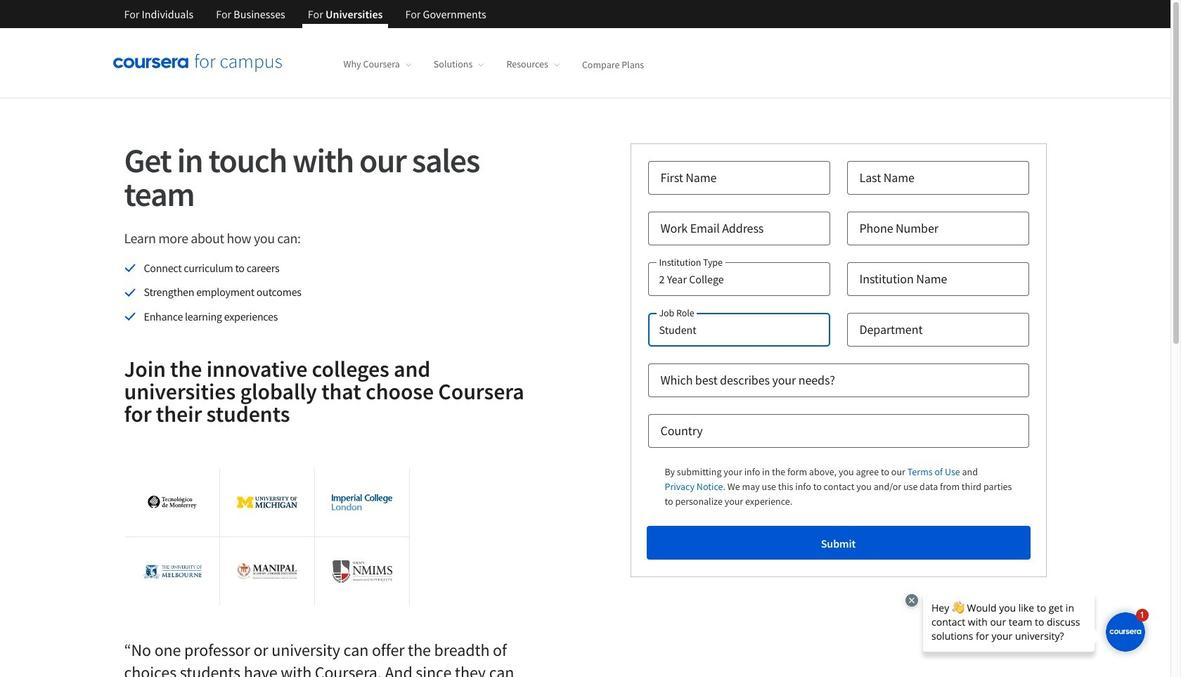Task type: vqa. For each thing, say whether or not it's contained in the screenshot.
'Imperial College London' IMAGE
yes



Task type: describe. For each thing, give the bounding box(es) containing it.
Country Code + Phone Number telephone field
[[847, 212, 1029, 245]]

Work Email Address email field
[[648, 212, 830, 245]]

First Name text field
[[648, 161, 830, 195]]

tecnológico de monterrey image
[[142, 496, 202, 509]]

coursera for campus image
[[113, 53, 282, 73]]



Task type: locate. For each thing, give the bounding box(es) containing it.
imperial college london image
[[332, 495, 393, 511]]

the university of melbourne image
[[142, 555, 202, 588]]

university of michigan image
[[237, 497, 298, 509]]

Last Name text field
[[847, 161, 1029, 195]]

nmims image
[[332, 560, 393, 583]]

manipal university image
[[237, 563, 298, 580]]

Institution Name text field
[[847, 262, 1029, 296]]

banner navigation
[[113, 0, 498, 39]]



